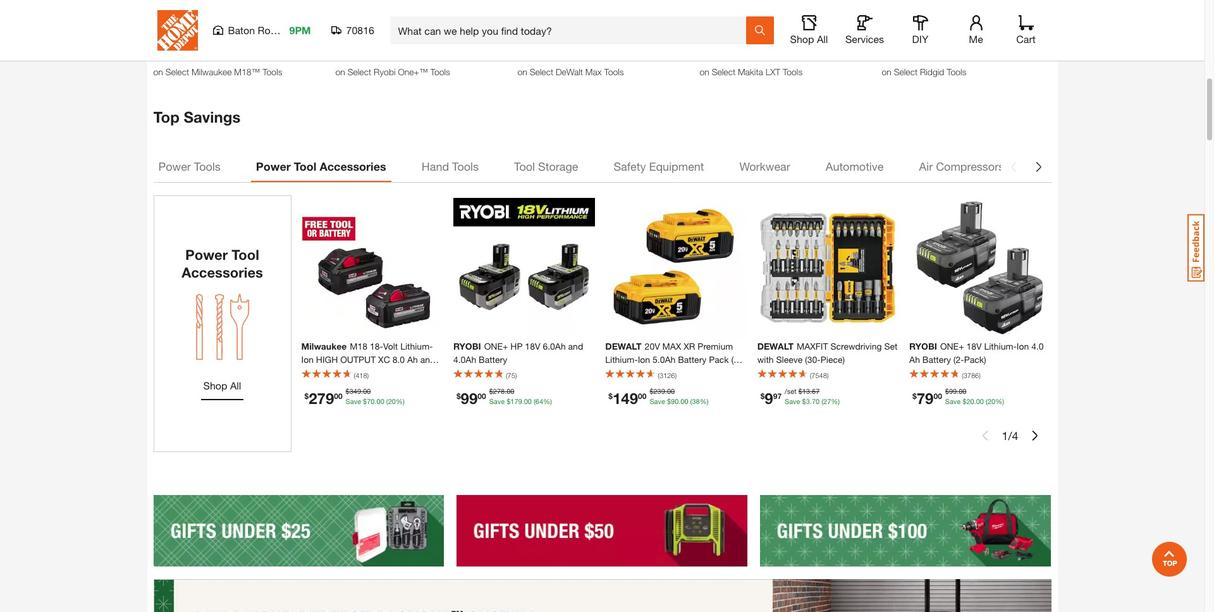Task type: locate. For each thing, give the bounding box(es) containing it.
1 vertical spatial power tool accessories
[[182, 247, 263, 281]]

up left $398
[[153, 46, 164, 57]]

79
[[917, 390, 934, 407]]

shop all button
[[789, 15, 829, 46]]

1 horizontal spatial 70
[[812, 397, 820, 406]]

1 horizontal spatial 18v
[[967, 341, 982, 352]]

5 ) from the left
[[979, 371, 981, 379]]

1 vertical spatial milwaukee
[[301, 341, 347, 352]]

1 horizontal spatial 99
[[949, 387, 957, 395]]

1 value from the left
[[199, 46, 219, 57]]

hp
[[510, 341, 523, 352]]

shop
[[790, 33, 814, 45], [203, 380, 227, 392]]

battery up 79
[[922, 354, 951, 365]]

up left $438
[[700, 46, 711, 57]]

1 horizontal spatial shop
[[790, 33, 814, 45]]

pack
[[709, 354, 729, 365]]

99 left 278
[[461, 390, 478, 407]]

ryobi up 4.0ah
[[453, 341, 481, 352]]

max
[[662, 341, 681, 352]]

18v up 3786
[[967, 341, 982, 352]]

( right 90
[[690, 397, 692, 406]]

2 on from the left
[[335, 66, 345, 77]]

tool storage button
[[509, 151, 583, 182]]

volt
[[383, 341, 398, 352]]

0 horizontal spatial all
[[230, 380, 241, 392]]

1 horizontal spatial up
[[700, 46, 711, 57]]

one+ left hp
[[484, 341, 508, 352]]

1 horizontal spatial one+
[[940, 341, 964, 352]]

save down 239
[[650, 397, 665, 406]]

on down 70816 button
[[335, 66, 345, 77]]

feedback link image
[[1188, 214, 1205, 282]]

(2- inside one+ 18v lithium-ion 4.0 ah battery (2-pack)
[[953, 354, 964, 365]]

tools right hand
[[452, 160, 479, 173]]

5 save from the left
[[945, 397, 961, 406]]

save inside $ 9 97 /set $ 13 . 67 save $ 3 . 70 ( 27 %)
[[785, 397, 800, 406]]

3786
[[964, 371, 979, 379]]

to
[[167, 46, 174, 57], [713, 46, 721, 57]]

2 value from the left
[[745, 46, 766, 57]]

.
[[361, 387, 363, 395], [505, 387, 507, 395], [665, 387, 667, 395], [810, 387, 812, 395], [957, 387, 959, 395], [375, 397, 377, 406], [522, 397, 524, 406], [679, 397, 681, 406], [810, 397, 812, 406], [974, 397, 976, 406]]

1 select from the left
[[165, 66, 189, 77]]

70 down ( 418 )
[[367, 397, 375, 406]]

3 ) from the left
[[675, 371, 677, 379]]

1 horizontal spatial ion
[[638, 354, 650, 365]]

1 horizontal spatial (2-
[[953, 354, 964, 365]]

select left ridgid
[[894, 66, 918, 77]]

0 horizontal spatial 70
[[367, 397, 375, 406]]

0 horizontal spatial to
[[167, 46, 174, 57]]

1 vertical spatial and
[[420, 354, 435, 365]]

0 horizontal spatial up
[[153, 46, 164, 57]]

to left $438
[[713, 46, 721, 57]]

18v inside one+ 18v lithium-ion 4.0 ah battery (2-pack)
[[967, 341, 982, 352]]

0 horizontal spatial shop all
[[203, 380, 241, 392]]

99
[[949, 387, 957, 395], [461, 390, 478, 407]]

save inside $ 79 00 $ 99 . 00 save $ 20 . 00 ( 20 %)
[[945, 397, 961, 406]]

20 down 8.0
[[388, 397, 396, 406]]

milwaukee down $398
[[192, 66, 232, 77]]

on for on select ryobi one+™ tools
[[335, 66, 345, 77]]

/
[[1008, 429, 1012, 443]]

select down up to $438 value
[[712, 66, 735, 77]]

shop all inside "button"
[[790, 33, 828, 45]]

5 on from the left
[[882, 66, 891, 77]]

2 horizontal spatial tool
[[514, 160, 535, 173]]

up
[[153, 46, 164, 57], [700, 46, 711, 57]]

1 horizontal spatial value
[[745, 46, 766, 57]]

all inside "button"
[[817, 33, 828, 45]]

(2- down output
[[360, 367, 371, 378]]

1 horizontal spatial all
[[817, 33, 828, 45]]

0 horizontal spatial accessories
[[182, 264, 263, 281]]

ion inside 20v max xr premium lithium-ion 5.0ah battery pack (2 pack)
[[638, 354, 650, 365]]

save inside $ 99 00 $ 278 . 00 save $ 179 . 00 ( 64 %)
[[489, 397, 505, 406]]

1 to from the left
[[167, 46, 174, 57]]

power tool accessories inside button
[[256, 160, 386, 173]]

2 70 from the left
[[812, 397, 820, 406]]

20 for 79
[[988, 397, 995, 406]]

accessories
[[320, 160, 386, 173], [182, 264, 263, 281]]

%) inside $ 149 00 $ 239 . 00 save $ 90 . 00 ( 38 %)
[[700, 397, 709, 406]]

2 up from the left
[[700, 46, 711, 57]]

4
[[1012, 429, 1018, 443]]

0 horizontal spatial lithium-
[[400, 341, 433, 352]]

0 horizontal spatial milwaukee
[[192, 66, 232, 77]]

on left the dewalt
[[518, 66, 527, 77]]

ryobi right 'set'
[[909, 341, 937, 352]]

ah
[[407, 354, 418, 365], [909, 354, 920, 365], [316, 367, 327, 378]]

00 up 90
[[667, 387, 675, 395]]

workwear button
[[734, 151, 795, 182]]

%) for 99
[[543, 397, 552, 406]]

dewalt
[[605, 341, 642, 352], [757, 341, 794, 352]]

lithium- up '149'
[[605, 354, 638, 365]]

ah right 6.0
[[316, 367, 327, 378]]

70 right '3'
[[812, 397, 820, 406]]

67
[[812, 387, 820, 395]]

on for on select makita lxt tools
[[700, 66, 709, 77]]

0 horizontal spatial and
[[420, 354, 435, 365]]

1 on from the left
[[153, 66, 163, 77]]

battery inside 20v max xr premium lithium-ion 5.0ah battery pack (2 pack)
[[678, 354, 707, 365]]

( up this is the first slide image
[[986, 397, 988, 406]]

7548
[[812, 371, 827, 379]]

one+ for 79
[[940, 341, 964, 352]]

xc
[[378, 354, 390, 365]]

the home depot logo image
[[157, 10, 198, 51]]

0 horizontal spatial pack)
[[371, 367, 393, 378]]

1 one+ from the left
[[484, 341, 508, 352]]

ion inside m18 18-volt lithium- ion high output xc 8.0 ah and 6.0 ah battery (2-pack)
[[301, 354, 314, 365]]

20 up this is the first slide image
[[988, 397, 995, 406]]

ion left 4.0
[[1017, 341, 1029, 352]]

%) right the 179
[[543, 397, 552, 406]]

0 horizontal spatial shop
[[203, 380, 227, 392]]

lithium- left 4.0
[[984, 341, 1017, 352]]

ion down 20v in the bottom of the page
[[638, 354, 650, 365]]

tools right the m18™
[[263, 66, 282, 77]]

1 horizontal spatial 20
[[967, 397, 974, 406]]

0 vertical spatial shop
[[790, 33, 814, 45]]

one+ 18v lithium-ion 4.0 ah battery (2-pack) image
[[909, 198, 1051, 340]]

dewalt left 20v in the bottom of the page
[[605, 341, 642, 352]]

tool
[[294, 160, 316, 173], [514, 160, 535, 173], [232, 247, 259, 263]]

4 save from the left
[[785, 397, 800, 406]]

0 horizontal spatial 20
[[388, 397, 396, 406]]

&
[[1007, 160, 1015, 173]]

4 %) from the left
[[831, 397, 840, 406]]

dewalt up with
[[757, 341, 794, 352]]

on down services
[[882, 66, 891, 77]]

automotive button
[[821, 151, 889, 182]]

1 up from the left
[[153, 46, 164, 57]]

0 vertical spatial and
[[568, 341, 583, 352]]

milwaukee
[[192, 66, 232, 77], [301, 341, 347, 352]]

5.0ah
[[653, 354, 676, 365]]

) for 99
[[515, 371, 517, 379]]

1 vertical spatial shop
[[203, 380, 227, 392]]

up to $438 value link
[[700, 45, 869, 59]]

1 70 from the left
[[367, 397, 375, 406]]

automotive
[[826, 160, 884, 173]]

up to $398 value link
[[153, 45, 323, 59]]

1 horizontal spatial shop all
[[790, 33, 828, 45]]

149
[[613, 390, 638, 407]]

) down piece)
[[827, 371, 829, 379]]

1 ryobi from the left
[[453, 341, 481, 352]]

) down output
[[367, 371, 369, 379]]

1 horizontal spatial dewalt
[[757, 341, 794, 352]]

) down one+ hp 18v 6.0ah and 4.0ah battery
[[515, 371, 517, 379]]

0 vertical spatial shop all
[[790, 33, 828, 45]]

to left $398
[[167, 46, 174, 57]]

%) right 90
[[700, 397, 709, 406]]

dewalt for 9
[[757, 341, 794, 352]]

0 horizontal spatial one+
[[484, 341, 508, 352]]

1 vertical spatial shop all
[[203, 380, 241, 392]]

%) inside $ 9 97 /set $ 13 . 67 save $ 3 . 70 ( 27 %)
[[831, 397, 840, 406]]

( inside $ 9 97 /set $ 13 . 67 save $ 3 . 70 ( 27 %)
[[822, 397, 823, 406]]

digital-endcap-tabs tab list
[[153, 151, 1064, 182]]

value up on select milwaukee m18™ tools
[[199, 46, 219, 57]]

battery down output
[[329, 367, 358, 378]]

on down up to $438 value
[[700, 66, 709, 77]]

select for milwaukee
[[165, 66, 189, 77]]

%)
[[396, 397, 405, 406], [543, 397, 552, 406], [700, 397, 709, 406], [831, 397, 840, 406], [995, 397, 1004, 406]]

2 ) from the left
[[515, 371, 517, 379]]

1 horizontal spatial accessories
[[320, 160, 386, 173]]

and right 6.0ah
[[568, 341, 583, 352]]

1 horizontal spatial lithium-
[[605, 354, 638, 365]]

battery inside m18 18-volt lithium- ion high output xc 8.0 ah and 6.0 ah battery (2-pack)
[[329, 367, 358, 378]]

0 horizontal spatial ah
[[316, 367, 327, 378]]

one+ inside one+ 18v lithium-ion 4.0 ah battery (2-pack)
[[940, 341, 964, 352]]

value for up to $398 value
[[199, 46, 219, 57]]

2 horizontal spatial ah
[[909, 354, 920, 365]]

storage
[[538, 160, 578, 173]]

rouge
[[258, 24, 287, 36]]

2 ryobi from the left
[[909, 341, 937, 352]]

(
[[354, 371, 355, 379], [506, 371, 507, 379], [658, 371, 659, 379], [810, 371, 812, 379], [962, 371, 964, 379], [386, 397, 388, 406], [534, 397, 536, 406], [690, 397, 692, 406], [822, 397, 823, 406], [986, 397, 988, 406]]

on for on select dewalt max tools
[[518, 66, 527, 77]]

6.0
[[301, 367, 314, 378]]

ryobi for 99
[[453, 341, 481, 352]]

power tool accessories
[[256, 160, 386, 173], [182, 247, 263, 281]]

save for 279
[[346, 397, 361, 406]]

1 18v from the left
[[525, 341, 540, 352]]

on for on select ridgid tools
[[882, 66, 891, 77]]

one+ for 99
[[484, 341, 508, 352]]

00 down one+ 18v lithium-ion 4.0 ah battery (2-pack)
[[934, 392, 942, 401]]

maxfit screwdriving set with sleeve (30-piece) image
[[757, 198, 899, 340]]

save inside $ 149 00 $ 239 . 00 save $ 90 . 00 ( 38 %)
[[650, 397, 665, 406]]

save down 278
[[489, 397, 505, 406]]

lithium- inside one+ 18v lithium-ion 4.0 ah battery (2-pack)
[[984, 341, 1017, 352]]

dewalt for 149
[[605, 341, 642, 352]]

( inside $ 149 00 $ 239 . 00 save $ 90 . 00 ( 38 %)
[[690, 397, 692, 406]]

2 20 from the left
[[967, 397, 974, 406]]

00 down xc
[[377, 397, 384, 406]]

battery
[[479, 354, 507, 365], [678, 354, 707, 365], [922, 354, 951, 365], [329, 367, 358, 378]]

4 select from the left
[[712, 66, 735, 77]]

1 vertical spatial all
[[230, 380, 241, 392]]

shop all
[[790, 33, 828, 45], [203, 380, 241, 392]]

1 ) from the left
[[367, 371, 369, 379]]

1 horizontal spatial tool
[[294, 160, 316, 173]]

) down one+ 18v lithium-ion 4.0 ah battery (2-pack)
[[979, 371, 981, 379]]

one+ up 3786
[[940, 341, 964, 352]]

gifts under $50 image
[[457, 495, 748, 567]]

) down the 5.0ah
[[675, 371, 677, 379]]

2 one+ from the left
[[940, 341, 964, 352]]

) for 79
[[979, 371, 981, 379]]

2 horizontal spatial 20
[[988, 397, 995, 406]]

one+ inside one+ hp 18v 6.0ah and 4.0ah battery
[[484, 341, 508, 352]]

2 save from the left
[[489, 397, 505, 406]]

( down xc
[[386, 397, 388, 406]]

tools right 'one+™'
[[430, 66, 450, 77]]

$
[[346, 387, 350, 395], [489, 387, 493, 395], [650, 387, 654, 395], [798, 387, 802, 395], [945, 387, 949, 395], [304, 392, 309, 401], [456, 392, 461, 401], [608, 392, 613, 401], [761, 392, 765, 401], [913, 392, 917, 401], [363, 397, 367, 406], [507, 397, 510, 406], [667, 397, 671, 406], [802, 397, 806, 406], [963, 397, 967, 406]]

0 horizontal spatial ryobi
[[453, 341, 481, 352]]

value
[[199, 46, 219, 57], [745, 46, 766, 57]]

20v max xr premium lithium-ion 5.0ah battery pack (2 pack)
[[605, 341, 739, 378]]

1 horizontal spatial and
[[568, 341, 583, 352]]

savings
[[184, 108, 240, 126]]

$ 99 00 $ 278 . 00 save $ 179 . 00 ( 64 %)
[[456, 387, 552, 407]]

(2- up 3786
[[953, 354, 964, 365]]

ion
[[1017, 341, 1029, 352], [301, 354, 314, 365], [638, 354, 650, 365]]

lithium- up 8.0
[[400, 341, 433, 352]]

(2-
[[953, 354, 964, 365], [360, 367, 371, 378]]

ryobi image
[[335, 0, 505, 39]]

lithium-
[[400, 341, 433, 352], [984, 341, 1017, 352], [605, 354, 638, 365]]

ah up 79
[[909, 354, 920, 365]]

1 horizontal spatial milwaukee
[[301, 341, 347, 352]]

1 horizontal spatial ryobi
[[909, 341, 937, 352]]

on select milwaukee m18™ tools
[[153, 66, 282, 77]]

select left the dewalt
[[530, 66, 553, 77]]

top
[[153, 108, 179, 126]]

70
[[367, 397, 375, 406], [812, 397, 820, 406]]

power
[[158, 160, 191, 173], [256, 160, 291, 173], [185, 247, 228, 263]]

save right 79
[[945, 397, 961, 406]]

save down 349
[[346, 397, 361, 406]]

( up 239
[[658, 371, 659, 379]]

premium
[[698, 341, 733, 352]]

ah inside one+ 18v lithium-ion 4.0 ah battery (2-pack)
[[909, 354, 920, 365]]

save down /set
[[785, 397, 800, 406]]

2 dewalt from the left
[[757, 341, 794, 352]]

3 on from the left
[[518, 66, 527, 77]]

5 %) from the left
[[995, 397, 1004, 406]]

1 save from the left
[[346, 397, 361, 406]]

( right the 179
[[534, 397, 536, 406]]

. left 38
[[679, 397, 681, 406]]

scroll button right image
[[1034, 162, 1044, 172]]

3 %) from the left
[[700, 397, 709, 406]]

1 horizontal spatial to
[[713, 46, 721, 57]]

select down up to $398 value
[[165, 66, 189, 77]]

tools inside hand tools button
[[452, 160, 479, 173]]

0 horizontal spatial (2-
[[360, 367, 371, 378]]

2 select from the left
[[348, 66, 371, 77]]

screwdriving
[[831, 341, 882, 352]]

64
[[536, 397, 543, 406]]

00 right 90
[[681, 397, 688, 406]]

0 horizontal spatial value
[[199, 46, 219, 57]]

pack) inside m18 18-volt lithium- ion high output xc 8.0 ah and 6.0 ah battery (2-pack)
[[371, 367, 393, 378]]

on down up to $398 value
[[153, 66, 163, 77]]

1 horizontal spatial pack)
[[605, 367, 627, 378]]

value up on select makita lxt tools
[[745, 46, 766, 57]]

output
[[340, 354, 376, 365]]

( down (30-
[[810, 371, 812, 379]]

0 horizontal spatial ion
[[301, 354, 314, 365]]

dewalt
[[556, 66, 583, 77]]

%) up 1
[[995, 397, 1004, 406]]

4 on from the left
[[700, 66, 709, 77]]

battery up ( 75 )
[[479, 354, 507, 365]]

save
[[346, 397, 361, 406], [489, 397, 505, 406], [650, 397, 665, 406], [785, 397, 800, 406], [945, 397, 961, 406]]

1 vertical spatial (2-
[[360, 367, 371, 378]]

3 save from the left
[[650, 397, 665, 406]]

next slide image
[[1030, 431, 1040, 441]]

%) inside the $ 279 00 $ 349 . 00 save $ 70 . 00 ( 20 %)
[[396, 397, 405, 406]]

99 right 79
[[949, 387, 957, 395]]

%) right '3'
[[831, 397, 840, 406]]

tools right ridgid
[[947, 66, 966, 77]]

save inside the $ 279 00 $ 349 . 00 save $ 70 . 00 ( 20 %)
[[346, 397, 361, 406]]

) for 279
[[367, 371, 369, 379]]

5 select from the left
[[894, 66, 918, 77]]

save for 79
[[945, 397, 961, 406]]

2 to from the left
[[713, 46, 721, 57]]

0 vertical spatial all
[[817, 33, 828, 45]]

ridgid
[[920, 66, 944, 77]]

ah right 8.0
[[407, 354, 418, 365]]

xr
[[684, 341, 695, 352]]

1 dewalt from the left
[[605, 341, 642, 352]]

compressors
[[936, 160, 1004, 173]]

0 horizontal spatial 99
[[461, 390, 478, 407]]

and
[[568, 341, 583, 352], [420, 354, 435, 365]]

tool storage
[[514, 160, 578, 173]]

tools right lxt
[[783, 66, 803, 77]]

2 horizontal spatial pack)
[[964, 354, 986, 365]]

4 ) from the left
[[827, 371, 829, 379]]

0 vertical spatial accessories
[[320, 160, 386, 173]]

ridgid image
[[882, 0, 1051, 39]]

( 3786 )
[[962, 371, 981, 379]]

tools inside the power tools button
[[194, 160, 221, 173]]

ion up 6.0
[[301, 354, 314, 365]]

select left ryobi
[[348, 66, 371, 77]]

lxt
[[766, 66, 780, 77]]

20v
[[645, 341, 660, 352]]

0 vertical spatial (2-
[[953, 354, 964, 365]]

battery down xr
[[678, 354, 707, 365]]

20 inside the $ 279 00 $ 349 . 00 save $ 70 . 00 ( 20 %)
[[388, 397, 396, 406]]

0 horizontal spatial dewalt
[[605, 341, 642, 352]]

3 select from the left
[[530, 66, 553, 77]]

18v
[[525, 341, 540, 352], [967, 341, 982, 352]]

( 3126 )
[[658, 371, 677, 379]]

sleeve
[[776, 354, 803, 365]]

1 vertical spatial accessories
[[182, 264, 263, 281]]

2 18v from the left
[[967, 341, 982, 352]]

18v inside one+ hp 18v 6.0ah and 4.0ah battery
[[525, 341, 540, 352]]

( up $ 99 00 $ 278 . 00 save $ 179 . 00 ( 64 %) at the bottom left of page
[[506, 371, 507, 379]]

1 20 from the left
[[388, 397, 396, 406]]

0 horizontal spatial 18v
[[525, 341, 540, 352]]

2 horizontal spatial lithium-
[[984, 341, 1017, 352]]

tools down savings
[[194, 160, 221, 173]]

( right '3'
[[822, 397, 823, 406]]

safety equipment button
[[609, 151, 709, 182]]

%) inside $ 79 00 $ 99 . 00 save $ 20 . 00 ( 20 %)
[[995, 397, 1004, 406]]

2 %) from the left
[[543, 397, 552, 406]]

1 horizontal spatial ah
[[407, 354, 418, 365]]

0 vertical spatial power tool accessories
[[256, 160, 386, 173]]

pack) down xc
[[371, 367, 393, 378]]

max
[[585, 66, 602, 77]]

99 inside $ 79 00 $ 99 . 00 save $ 20 . 00 ( 20 %)
[[949, 387, 957, 395]]

to for $438
[[713, 46, 721, 57]]

$ 9 97 /set $ 13 . 67 save $ 3 . 70 ( 27 %)
[[761, 387, 840, 407]]

2 horizontal spatial ion
[[1017, 341, 1029, 352]]

%) inside $ 99 00 $ 278 . 00 save $ 179 . 00 ( 64 %)
[[543, 397, 552, 406]]

(30-
[[805, 354, 821, 365]]

3 20 from the left
[[988, 397, 995, 406]]

1 %) from the left
[[396, 397, 405, 406]]



Task type: vqa. For each thing, say whether or not it's contained in the screenshot.
enables at the right of page
no



Task type: describe. For each thing, give the bounding box(es) containing it.
20v max xr premium lithium-ion 5.0ah battery pack (2 pack) image
[[605, 198, 747, 340]]

70 inside the $ 279 00 $ 349 . 00 save $ 70 . 00 ( 20 %)
[[367, 397, 375, 406]]

battery inside one+ 18v lithium-ion 4.0 ah battery (2-pack)
[[922, 354, 951, 365]]

00 left 64
[[524, 397, 532, 406]]

on select ryobi one+™ tools
[[335, 66, 450, 77]]

up for up to $398 value
[[153, 46, 164, 57]]

1
[[1002, 429, 1008, 443]]

ion inside one+ 18v lithium-ion 4.0 ah battery (2-pack)
[[1017, 341, 1029, 352]]

milwaukee image
[[153, 0, 323, 39]]

maxfit
[[797, 341, 828, 352]]

pack) inside 20v max xr premium lithium-ion 5.0ah battery pack (2 pack)
[[605, 367, 627, 378]]

power tool accessories button
[[251, 151, 391, 182]]

diy button
[[900, 15, 941, 46]]

9pm
[[289, 24, 311, 36]]

13
[[802, 387, 810, 395]]

278
[[493, 387, 505, 395]]

%) for 149
[[700, 397, 709, 406]]

set
[[884, 341, 898, 352]]

( inside the $ 279 00 $ 349 . 00 save $ 70 . 00 ( 20 %)
[[386, 397, 388, 406]]

179
[[510, 397, 522, 406]]

%) for 79
[[995, 397, 1004, 406]]

. down ( 3126 )
[[665, 387, 667, 395]]

3
[[806, 397, 810, 406]]

gifts under $100 image
[[760, 495, 1051, 567]]

with
[[757, 354, 774, 365]]

workwear
[[740, 160, 790, 173]]

shop inside "button"
[[790, 33, 814, 45]]

services
[[845, 33, 884, 45]]

m18 18-volt lithium- ion high output xc 8.0 ah and 6.0 ah battery (2-pack)
[[301, 341, 435, 378]]

tools right "max"
[[604, 66, 624, 77]]

27
[[823, 397, 831, 406]]

lithium- inside 20v max xr premium lithium-ion 5.0ah battery pack (2 pack)
[[605, 354, 638, 365]]

%) for 279
[[396, 397, 405, 406]]

me button
[[956, 15, 996, 46]]

gifts under $25 image
[[153, 495, 444, 567]]

(2- inside m18 18-volt lithium- ion high output xc 8.0 ah and 6.0 ah battery (2-pack)
[[360, 367, 371, 378]]

70 inside $ 9 97 /set $ 13 . 67 save $ 3 . 70 ( 27 %)
[[812, 397, 820, 406]]

. down 418
[[361, 387, 363, 395]]

( 75 )
[[506, 371, 517, 379]]

makita
[[738, 66, 763, 77]]

build your perfect packout™ system. mix & match 75+ products using the interactive stack builder. image
[[153, 579, 1051, 612]]

. down ( 75 )
[[505, 387, 507, 395]]

00 left 349
[[334, 392, 342, 401]]

dewalt image
[[518, 0, 687, 39]]

00 left 278
[[478, 392, 486, 401]]

power for the power tools button
[[158, 160, 191, 173]]

. down 13
[[810, 397, 812, 406]]

air
[[919, 160, 933, 173]]

4.0ah
[[453, 354, 476, 365]]

shop all link
[[201, 373, 244, 401]]

power tools
[[158, 160, 221, 173]]

What can we help you find today? search field
[[398, 17, 745, 44]]

diy
[[912, 33, 929, 45]]

( up $ 79 00 $ 99 . 00 save $ 20 . 00 ( 20 %) on the right bottom of page
[[962, 371, 964, 379]]

baton
[[228, 24, 255, 36]]

one+ 18v lithium-ion 4.0 ah battery (2-pack)
[[909, 341, 1044, 365]]

m18 18-volt lithium-ion high output xc 8.0 ah and 6.0 ah battery (2-pack) image
[[301, 198, 443, 340]]

8.0
[[392, 354, 405, 365]]

power for power tool accessories button
[[256, 160, 291, 173]]

( inside $ 79 00 $ 99 . 00 save $ 20 . 00 ( 20 %)
[[986, 397, 988, 406]]

00 right 278
[[507, 387, 514, 395]]

( 7548 )
[[810, 371, 829, 379]]

349
[[350, 387, 361, 395]]

hand tools button
[[417, 151, 484, 182]]

70816 button
[[331, 24, 375, 37]]

and inside one+ hp 18v 6.0ah and 4.0ah battery
[[568, 341, 583, 352]]

this is the first slide image
[[980, 431, 991, 441]]

( 418 )
[[354, 371, 369, 379]]

m18
[[350, 341, 367, 352]]

279
[[309, 390, 334, 407]]

inflators
[[1018, 160, 1059, 173]]

on for on select milwaukee m18™ tools
[[153, 66, 163, 77]]

00 left 239
[[638, 392, 646, 401]]

select for dewalt
[[530, 66, 553, 77]]

equipment
[[649, 160, 704, 173]]

6.0ah
[[543, 341, 566, 352]]

to for $398
[[167, 46, 174, 57]]

38
[[692, 397, 700, 406]]

99 inside $ 99 00 $ 278 . 00 save $ 179 . 00 ( 64 %)
[[461, 390, 478, 407]]

( inside $ 99 00 $ 278 . 00 save $ 179 . 00 ( 64 %)
[[534, 397, 536, 406]]

ryobi for 79
[[909, 341, 937, 352]]

value for up to $438 value
[[745, 46, 766, 57]]

( up 349
[[354, 371, 355, 379]]

accessories inside button
[[320, 160, 386, 173]]

3126
[[659, 371, 675, 379]]

) for 9
[[827, 371, 829, 379]]

ryobi
[[374, 66, 396, 77]]

) for 149
[[675, 371, 677, 379]]

hand
[[422, 160, 449, 173]]

up for up to $438 value
[[700, 46, 711, 57]]

0 horizontal spatial tool
[[232, 247, 259, 263]]

and inside m18 18-volt lithium- ion high output xc 8.0 ah and 6.0 ah battery (2-pack)
[[420, 354, 435, 365]]

97
[[773, 392, 782, 401]]

m18™
[[234, 66, 260, 77]]

239
[[654, 387, 665, 395]]

one+™
[[398, 66, 428, 77]]

. down m18 18-volt lithium- ion high output xc 8.0 ah and 6.0 ah battery (2-pack)
[[375, 397, 377, 406]]

1 / 4
[[1002, 429, 1018, 443]]

20 for 279
[[388, 397, 396, 406]]

select for makita
[[712, 66, 735, 77]]

one+ hp 18v 6.0ah and 4.0ah battery
[[453, 341, 583, 365]]

418
[[355, 371, 367, 379]]

00 right 349
[[363, 387, 371, 395]]

. left 64
[[522, 397, 524, 406]]

select for ryobi
[[348, 66, 371, 77]]

00 down 3786
[[976, 397, 984, 406]]

battery inside one+ hp 18v 6.0ah and 4.0ah battery
[[479, 354, 507, 365]]

cart link
[[1012, 15, 1040, 46]]

0 vertical spatial milwaukee
[[192, 66, 232, 77]]

. down 3786
[[974, 397, 976, 406]]

$ 149 00 $ 239 . 00 save $ 90 . 00 ( 38 %)
[[608, 387, 709, 407]]

makita image
[[700, 0, 869, 39]]

save for 99
[[489, 397, 505, 406]]

9
[[765, 390, 773, 407]]

save for 149
[[650, 397, 665, 406]]

safety equipment
[[614, 160, 704, 173]]

top savings
[[153, 108, 240, 126]]

(2
[[731, 354, 739, 365]]

select for ridgid
[[894, 66, 918, 77]]

air compressors & inflators
[[919, 160, 1059, 173]]

cart
[[1016, 33, 1036, 45]]

lithium- inside m18 18-volt lithium- ion high output xc 8.0 ah and 6.0 ah battery (2-pack)
[[400, 341, 433, 352]]

up to $398 value
[[153, 46, 219, 57]]

piece)
[[821, 354, 845, 365]]

one+ hp 18v 6.0ah and 4.0ah battery image
[[453, 198, 595, 340]]

me
[[969, 33, 983, 45]]

baton rouge 9pm
[[228, 24, 311, 36]]

18-
[[370, 341, 383, 352]]

$ 79 00 $ 99 . 00 save $ 20 . 00 ( 20 %)
[[913, 387, 1004, 407]]

. down 7548
[[810, 387, 812, 395]]

up to $438 value
[[700, 46, 766, 57]]

70816
[[346, 24, 374, 36]]

high
[[316, 354, 338, 365]]

$398
[[177, 46, 197, 57]]

pack) inside one+ 18v lithium-ion 4.0 ah battery (2-pack)
[[964, 354, 986, 365]]

. right 79
[[957, 387, 959, 395]]

00 down '( 3786 )'
[[959, 387, 967, 395]]

power tools button
[[153, 151, 226, 182]]



